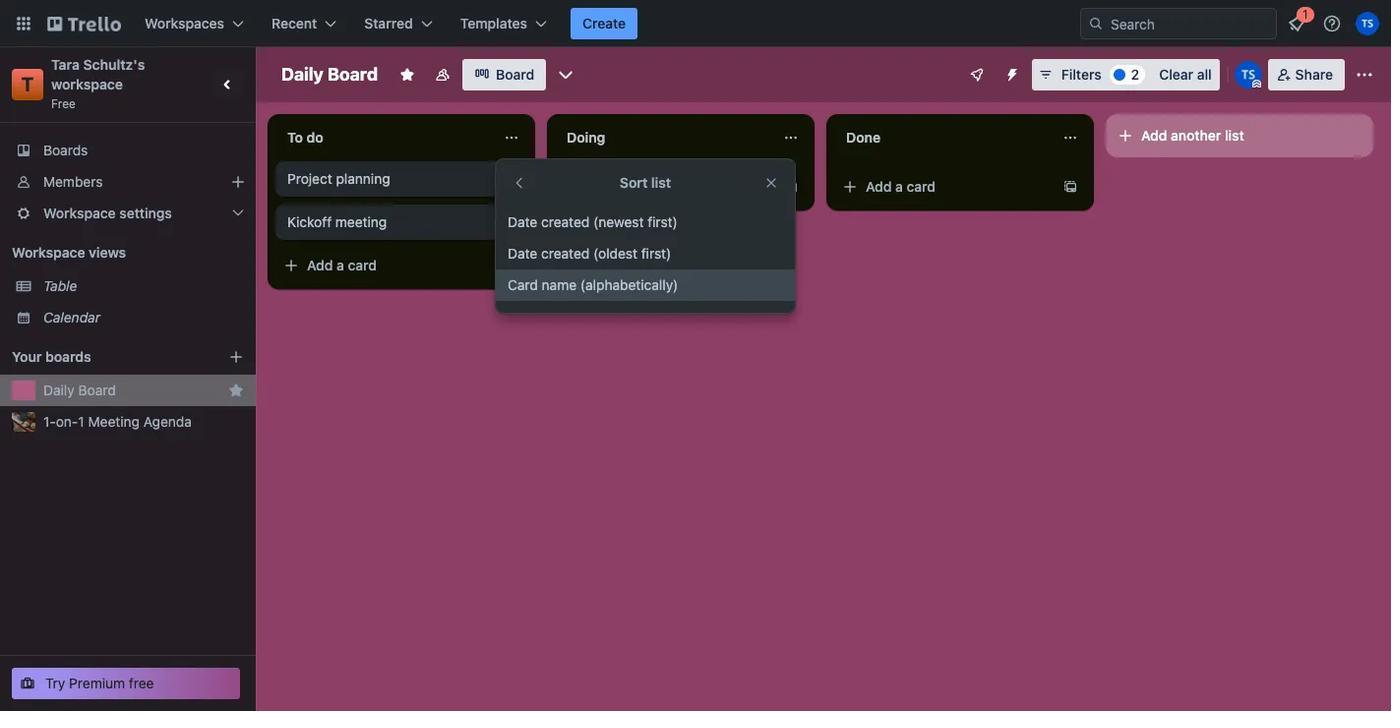 Task type: locate. For each thing, give the bounding box(es) containing it.
calendar link
[[43, 308, 244, 328]]

1 horizontal spatial card
[[627, 178, 656, 195]]

0 vertical spatial created
[[541, 214, 590, 230]]

workspace navigation collapse icon image
[[215, 71, 242, 98]]

0 horizontal spatial daily
[[43, 382, 75, 399]]

list
[[1225, 127, 1245, 144], [651, 174, 671, 191]]

free
[[51, 96, 76, 111]]

0 horizontal spatial a
[[337, 257, 344, 274]]

name
[[542, 277, 577, 293]]

templates button
[[448, 8, 559, 39]]

Search field
[[1104, 9, 1276, 38]]

workspace up table
[[12, 244, 85, 261]]

workspace
[[43, 205, 116, 221], [12, 244, 85, 261]]

card up 'date created (newest first)' link
[[627, 178, 656, 195]]

1 created from the top
[[541, 214, 590, 230]]

workspace settings button
[[0, 198, 256, 229]]

workspace
[[51, 76, 123, 93]]

0 horizontal spatial card
[[348, 257, 377, 274]]

to do
[[287, 129, 324, 146]]

daily
[[281, 64, 324, 85], [43, 382, 75, 399]]

daily board down recent dropdown button
[[281, 64, 378, 85]]

1 vertical spatial daily
[[43, 382, 75, 399]]

all
[[1197, 66, 1212, 83]]

created
[[541, 214, 590, 230], [541, 245, 590, 262]]

add a card for to do
[[307, 257, 377, 274]]

0 horizontal spatial list
[[651, 174, 671, 191]]

daily inside daily board link
[[43, 382, 75, 399]]

add left another
[[1142, 127, 1168, 144]]

workspace settings
[[43, 205, 172, 221]]

tara schultz (taraschultz7) image right all
[[1235, 61, 1262, 89]]

1 horizontal spatial daily
[[281, 64, 324, 85]]

meeting
[[335, 214, 387, 230]]

card for done
[[907, 178, 936, 195]]

1 vertical spatial created
[[541, 245, 590, 262]]

add a card button up 'date created (newest first)' link
[[555, 171, 775, 203]]

your boards
[[12, 348, 91, 365]]

created up date created (oldest first)
[[541, 214, 590, 230]]

0 vertical spatial workspace
[[43, 205, 116, 221]]

project
[[287, 170, 332, 187]]

list right another
[[1225, 127, 1245, 144]]

first) up date created (oldest first) link
[[648, 214, 678, 230]]

date created (newest first)
[[508, 214, 678, 230]]

boards
[[43, 142, 88, 158]]

board left star or unstar board icon
[[328, 64, 378, 85]]

created up name
[[541, 245, 590, 262]]

created for (newest
[[541, 214, 590, 230]]

tara schultz (taraschultz7) image right open information menu icon
[[1356, 12, 1380, 35]]

card down done text field
[[907, 178, 936, 195]]

2 horizontal spatial add a card button
[[835, 171, 1055, 203]]

daily up on-
[[43, 382, 75, 399]]

1 horizontal spatial create from template… image
[[1063, 179, 1079, 195]]

1 vertical spatial list
[[651, 174, 671, 191]]

2 horizontal spatial add a card
[[866, 178, 936, 195]]

project planning
[[287, 170, 390, 187]]

(newest
[[593, 214, 644, 230]]

date created (newest first) link
[[496, 207, 795, 238]]

board down your boards with 2 items 'element'
[[78, 382, 116, 399]]

0 horizontal spatial daily board
[[43, 382, 116, 399]]

add
[[1142, 127, 1168, 144], [587, 178, 613, 195], [866, 178, 892, 195], [307, 257, 333, 274]]

table
[[43, 278, 77, 294]]

add left sort
[[587, 178, 613, 195]]

show menu image
[[1355, 65, 1375, 85]]

Board name text field
[[272, 59, 388, 91]]

1 date from the top
[[508, 214, 538, 230]]

1 horizontal spatial tara schultz (taraschultz7) image
[[1356, 12, 1380, 35]]

2 created from the top
[[541, 245, 590, 262]]

0 vertical spatial create from template… image
[[1063, 179, 1079, 195]]

2 horizontal spatial a
[[896, 178, 903, 195]]

workspace down members
[[43, 205, 116, 221]]

date created (oldest first) link
[[496, 238, 795, 270]]

add for done's add a card "button"
[[866, 178, 892, 195]]

0 vertical spatial date
[[508, 214, 538, 230]]

1 horizontal spatial list
[[1225, 127, 1245, 144]]

customize views image
[[556, 65, 576, 85]]

first) down 'date created (newest first)' link
[[641, 245, 671, 262]]

board inside text box
[[328, 64, 378, 85]]

list inside button
[[1225, 127, 1245, 144]]

board
[[328, 64, 378, 85], [496, 66, 535, 83], [78, 382, 116, 399]]

0 vertical spatial daily board
[[281, 64, 378, 85]]

To do text field
[[276, 122, 492, 154]]

schultz's
[[83, 56, 145, 73]]

date created (oldest first)
[[508, 245, 671, 262]]

add a card button for doing
[[555, 171, 775, 203]]

kickoff meeting link
[[287, 213, 516, 232]]

create button
[[571, 8, 638, 39]]

2 horizontal spatial card
[[907, 178, 936, 195]]

add a card
[[587, 178, 656, 195], [866, 178, 936, 195], [307, 257, 377, 274]]

try premium free button
[[12, 668, 240, 700]]

done
[[846, 129, 881, 146]]

create from template… image
[[783, 179, 799, 195]]

open information menu image
[[1323, 14, 1342, 33]]

card for to do
[[348, 257, 377, 274]]

date for date created (newest first)
[[508, 214, 538, 230]]

daily board up 1
[[43, 382, 116, 399]]

a down done text field
[[896, 178, 903, 195]]

0 vertical spatial list
[[1225, 127, 1245, 144]]

1 horizontal spatial daily board
[[281, 64, 378, 85]]

daily board
[[281, 64, 378, 85], [43, 382, 116, 399]]

0 vertical spatial daily
[[281, 64, 324, 85]]

recent button
[[260, 8, 349, 39]]

add a card button
[[555, 171, 775, 203], [835, 171, 1055, 203], [276, 250, 496, 281]]

add a card down kickoff meeting
[[307, 257, 377, 274]]

daily down recent dropdown button
[[281, 64, 324, 85]]

0 horizontal spatial create from template… image
[[504, 258, 520, 274]]

card down meeting
[[348, 257, 377, 274]]

back to home image
[[47, 8, 121, 39]]

t
[[21, 73, 34, 95]]

1 vertical spatial date
[[508, 245, 538, 262]]

1-
[[43, 413, 56, 430]]

workspace visible image
[[435, 67, 451, 83]]

first)
[[648, 214, 678, 230], [641, 245, 671, 262]]

add down kickoff
[[307, 257, 333, 274]]

1 vertical spatial workspace
[[12, 244, 85, 261]]

created for (oldest
[[541, 245, 590, 262]]

0 horizontal spatial board
[[78, 382, 116, 399]]

0 horizontal spatial add a card
[[307, 257, 377, 274]]

starred button
[[353, 8, 445, 39]]

add board image
[[228, 349, 244, 365]]

do
[[307, 129, 324, 146]]

settings
[[119, 205, 172, 221]]

1 vertical spatial create from template… image
[[504, 258, 520, 274]]

create from template… image for done
[[1063, 179, 1079, 195]]

1 vertical spatial first)
[[641, 245, 671, 262]]

card name (alphabetically) link
[[496, 270, 795, 301]]

2
[[1131, 66, 1140, 83]]

(alphabetically)
[[581, 277, 678, 293]]

tara schultz (taraschultz7) image
[[1356, 12, 1380, 35], [1235, 61, 1262, 89]]

0 horizontal spatial add a card button
[[276, 250, 496, 281]]

(oldest
[[593, 245, 638, 262]]

daily inside board name text box
[[281, 64, 324, 85]]

date
[[508, 214, 538, 230], [508, 245, 538, 262]]

2 horizontal spatial board
[[496, 66, 535, 83]]

list right sort
[[651, 174, 671, 191]]

workspaces
[[145, 15, 224, 31]]

add a card up (newest
[[587, 178, 656, 195]]

2 date from the top
[[508, 245, 538, 262]]

a for done
[[896, 178, 903, 195]]

add a card button down kickoff meeting link
[[276, 250, 496, 281]]

0 vertical spatial first)
[[648, 214, 678, 230]]

your boards with 2 items element
[[12, 345, 199, 369]]

1 horizontal spatial board
[[328, 64, 378, 85]]

add a card button down done text field
[[835, 171, 1055, 203]]

daily board inside board name text box
[[281, 64, 378, 85]]

share button
[[1268, 59, 1345, 91]]

board link
[[463, 59, 546, 91]]

card
[[627, 178, 656, 195], [907, 178, 936, 195], [348, 257, 377, 274]]

add a card down done at the right of the page
[[866, 178, 936, 195]]

1 horizontal spatial add a card button
[[555, 171, 775, 203]]

agenda
[[143, 413, 192, 430]]

workspace inside popup button
[[43, 205, 116, 221]]

create
[[583, 15, 626, 31]]

a up (newest
[[616, 178, 624, 195]]

add down done at the right of the page
[[866, 178, 892, 195]]

add inside add another list button
[[1142, 127, 1168, 144]]

a down kickoff meeting
[[337, 257, 344, 274]]

create from template… image
[[1063, 179, 1079, 195], [504, 258, 520, 274]]

recent
[[272, 15, 317, 31]]

1-on-1 meeting agenda link
[[43, 412, 244, 432]]

board left the customize views image
[[496, 66, 535, 83]]

1 vertical spatial tara schultz (taraschultz7) image
[[1235, 61, 1262, 89]]

workspace for workspace settings
[[43, 205, 116, 221]]

a
[[616, 178, 624, 195], [896, 178, 903, 195], [337, 257, 344, 274]]



Task type: describe. For each thing, give the bounding box(es) containing it.
automation image
[[997, 59, 1024, 87]]

add a card button for to do
[[276, 250, 496, 281]]

1
[[78, 413, 84, 430]]

power ups image
[[969, 67, 985, 83]]

kickoff
[[287, 214, 332, 230]]

first) for date created (oldest first)
[[641, 245, 671, 262]]

tara
[[51, 56, 80, 73]]

daily board link
[[43, 381, 220, 401]]

first) for date created (newest first)
[[648, 214, 678, 230]]

star or unstar board image
[[400, 67, 415, 83]]

try premium free
[[45, 675, 154, 692]]

1 notification image
[[1285, 12, 1309, 35]]

workspaces button
[[133, 8, 256, 39]]

create from template… image for to do
[[504, 258, 520, 274]]

free
[[129, 675, 154, 692]]

clear all button
[[1152, 59, 1220, 91]]

members
[[43, 173, 103, 190]]

doing
[[567, 129, 606, 146]]

table link
[[43, 277, 244, 296]]

date for date created (oldest first)
[[508, 245, 538, 262]]

clear
[[1159, 66, 1194, 83]]

workspace views
[[12, 244, 126, 261]]

Done text field
[[835, 122, 1051, 154]]

1-on-1 meeting agenda
[[43, 413, 192, 430]]

project planning link
[[287, 169, 516, 189]]

clear all
[[1159, 66, 1212, 83]]

sort list
[[620, 174, 671, 191]]

to
[[287, 129, 303, 146]]

starred icon image
[[228, 383, 244, 399]]

search image
[[1088, 16, 1104, 31]]

add a card for done
[[866, 178, 936, 195]]

boards link
[[0, 135, 256, 166]]

calendar
[[43, 309, 100, 326]]

views
[[89, 244, 126, 261]]

try
[[45, 675, 65, 692]]

add another list
[[1142, 127, 1245, 144]]

a for to do
[[337, 257, 344, 274]]

1 horizontal spatial add a card
[[587, 178, 656, 195]]

filters
[[1062, 66, 1102, 83]]

card
[[508, 277, 538, 293]]

1 horizontal spatial a
[[616, 178, 624, 195]]

share
[[1296, 66, 1333, 83]]

tara schultz's workspace free
[[51, 56, 148, 111]]

templates
[[460, 15, 528, 31]]

premium
[[69, 675, 125, 692]]

kickoff meeting
[[287, 214, 387, 230]]

boards
[[45, 348, 91, 365]]

tara schultz's workspace link
[[51, 56, 148, 93]]

add for to do's add a card "button"
[[307, 257, 333, 274]]

starred
[[364, 15, 413, 31]]

primary element
[[0, 0, 1392, 47]]

Doing text field
[[555, 122, 772, 154]]

your
[[12, 348, 42, 365]]

sort
[[620, 174, 648, 191]]

members link
[[0, 166, 256, 198]]

add another list button
[[1106, 114, 1374, 157]]

card name (alphabetically)
[[508, 277, 678, 293]]

another
[[1171, 127, 1222, 144]]

add a card button for done
[[835, 171, 1055, 203]]

meeting
[[88, 413, 140, 430]]

add for add another list button
[[1142, 127, 1168, 144]]

workspace for workspace views
[[12, 244, 85, 261]]

this member is an admin of this board. image
[[1252, 80, 1261, 89]]

on-
[[56, 413, 78, 430]]

0 vertical spatial tara schultz (taraschultz7) image
[[1356, 12, 1380, 35]]

t link
[[12, 69, 43, 100]]

1 vertical spatial daily board
[[43, 382, 116, 399]]

0 horizontal spatial tara schultz (taraschultz7) image
[[1235, 61, 1262, 89]]

planning
[[336, 170, 390, 187]]



Task type: vqa. For each thing, say whether or not it's contained in the screenshot.
IT within Product IT Website Redesign
no



